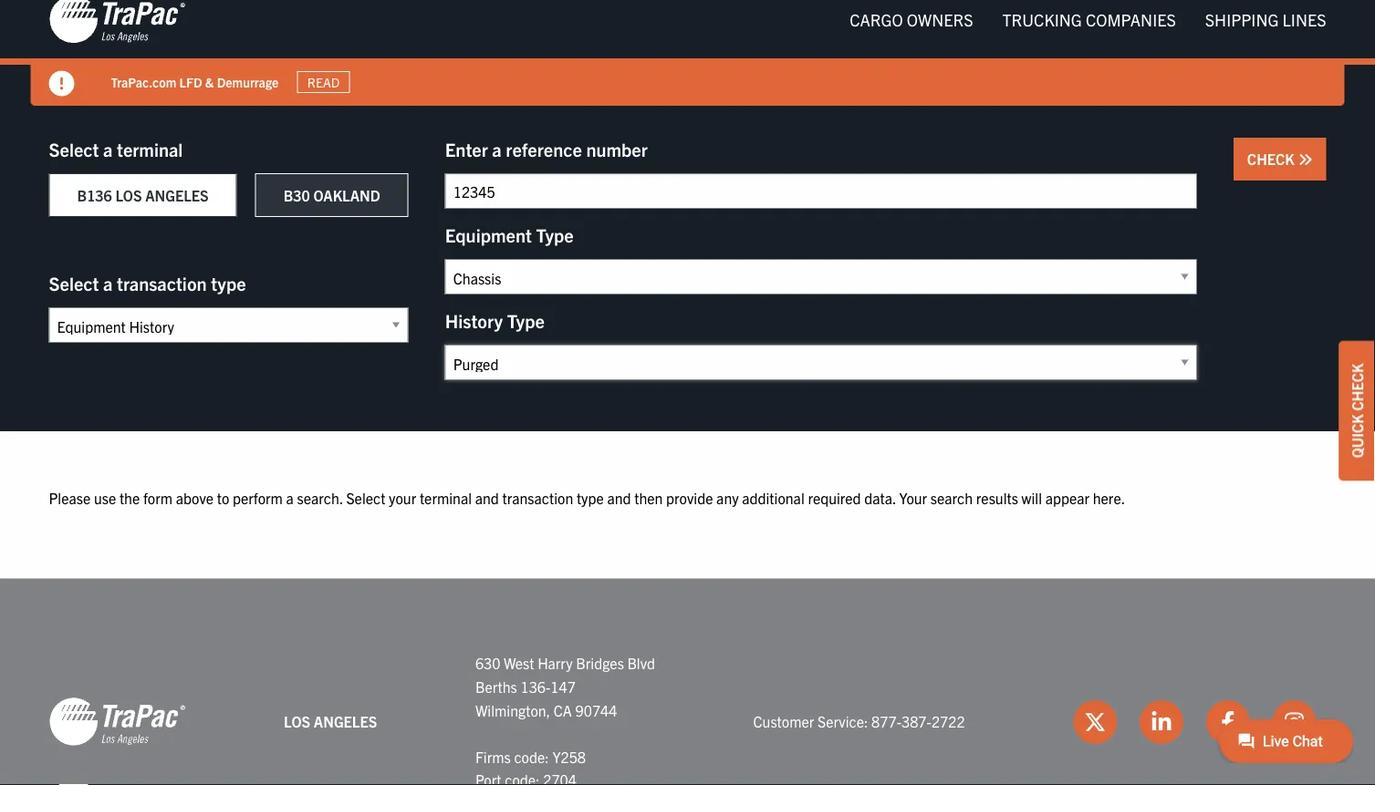 Task type: locate. For each thing, give the bounding box(es) containing it.
1 vertical spatial los
[[284, 713, 310, 731]]

reference
[[506, 138, 582, 161]]

berths
[[475, 678, 517, 696]]

0 vertical spatial type
[[211, 272, 246, 295]]

2 vertical spatial select
[[346, 489, 385, 507]]

cargo owners
[[850, 9, 973, 30]]

history type
[[445, 309, 545, 332]]

angeles
[[145, 187, 209, 205], [314, 713, 377, 731]]

perform
[[233, 489, 283, 507]]

2722
[[932, 713, 965, 731]]

a
[[103, 138, 113, 161], [492, 138, 502, 161], [103, 272, 113, 295], [286, 489, 294, 507]]

1 vertical spatial type
[[507, 309, 545, 332]]

0 horizontal spatial terminal
[[117, 138, 183, 161]]

b136
[[77, 187, 112, 205]]

please
[[49, 489, 91, 507]]

check inside check button
[[1247, 150, 1298, 168]]

search
[[931, 489, 973, 507]]

a right enter
[[492, 138, 502, 161]]

trucking companies link
[[988, 1, 1191, 38]]

0 horizontal spatial solid image
[[49, 71, 74, 97]]

equipment type
[[445, 224, 574, 246]]

1 horizontal spatial transaction
[[502, 489, 573, 507]]

1 vertical spatial transaction
[[502, 489, 573, 507]]

0 horizontal spatial transaction
[[117, 272, 207, 295]]

transaction
[[117, 272, 207, 295], [502, 489, 573, 507]]

1 vertical spatial los angeles image
[[49, 697, 186, 748]]

shipping lines
[[1205, 9, 1326, 30]]

a for transaction
[[103, 272, 113, 295]]

1 horizontal spatial and
[[607, 489, 631, 507]]

0 vertical spatial angeles
[[145, 187, 209, 205]]

oakland
[[313, 187, 380, 205]]

bridges
[[576, 655, 624, 673]]

west
[[504, 655, 534, 673]]

terminal
[[117, 138, 183, 161], [420, 489, 472, 507]]

b30 oakland
[[283, 187, 380, 205]]

los
[[115, 187, 142, 205], [284, 713, 310, 731]]

2 and from the left
[[607, 489, 631, 507]]

0 horizontal spatial los
[[115, 187, 142, 205]]

136-
[[521, 678, 551, 696]]

additional
[[742, 489, 805, 507]]

1 vertical spatial angeles
[[314, 713, 377, 731]]

cargo
[[850, 9, 903, 30]]

then
[[634, 489, 663, 507]]

b136 los angeles
[[77, 187, 209, 205]]

to
[[217, 489, 229, 507]]

check
[[1247, 150, 1298, 168], [1348, 364, 1366, 411]]

appear
[[1045, 489, 1090, 507]]

and right your
[[475, 489, 499, 507]]

number
[[586, 138, 648, 161]]

solid image
[[49, 71, 74, 97], [1298, 153, 1313, 167]]

menu bar inside "banner"
[[835, 1, 1341, 38]]

1 los angeles image from the top
[[49, 0, 186, 45]]

1 vertical spatial type
[[577, 489, 604, 507]]

history
[[445, 309, 503, 332]]

0 vertical spatial los angeles image
[[49, 0, 186, 45]]

trapac.com
[[111, 74, 176, 90]]

1 horizontal spatial los
[[284, 713, 310, 731]]

a left search.
[[286, 489, 294, 507]]

type
[[211, 272, 246, 295], [577, 489, 604, 507]]

select left your
[[346, 489, 385, 507]]

b30
[[283, 187, 310, 205]]

2 los angeles image from the top
[[49, 697, 186, 748]]

0 horizontal spatial angeles
[[145, 187, 209, 205]]

type right history
[[507, 309, 545, 332]]

0 vertical spatial type
[[536, 224, 574, 246]]

shipping lines link
[[1191, 1, 1341, 38]]

your
[[389, 489, 416, 507]]

please use the form above to perform a search. select your terminal and transaction type and then provide any additional required data. your search results will appear here.
[[49, 489, 1125, 507]]

type
[[536, 224, 574, 246], [507, 309, 545, 332]]

and
[[475, 489, 499, 507], [607, 489, 631, 507]]

banner
[[0, 0, 1375, 106]]

quick
[[1348, 415, 1366, 458]]

trucking companies
[[1002, 9, 1176, 30]]

menu bar containing cargo owners
[[835, 1, 1341, 38]]

a up b136
[[103, 138, 113, 161]]

and left then at the left bottom of page
[[607, 489, 631, 507]]

menu bar
[[835, 1, 1341, 38]]

type right equipment at the left top of page
[[536, 224, 574, 246]]

a for terminal
[[103, 138, 113, 161]]

los angeles image inside footer
[[49, 697, 186, 748]]

1 horizontal spatial type
[[577, 489, 604, 507]]

terminal right your
[[420, 489, 472, 507]]

1 vertical spatial select
[[49, 272, 99, 295]]

0 horizontal spatial and
[[475, 489, 499, 507]]

630 west harry bridges blvd berths 136-147 wilmington, ca 90744
[[475, 655, 655, 720]]

0 vertical spatial check
[[1247, 150, 1298, 168]]

1 vertical spatial check
[[1348, 364, 1366, 411]]

los angeles image
[[49, 0, 186, 45], [49, 697, 186, 748]]

wilmington,
[[475, 702, 550, 720]]

customer service: 877-387-2722
[[753, 713, 965, 731]]

1 and from the left
[[475, 489, 499, 507]]

a down b136
[[103, 272, 113, 295]]

required
[[808, 489, 861, 507]]

select down b136
[[49, 272, 99, 295]]

1 vertical spatial solid image
[[1298, 153, 1313, 167]]

0 vertical spatial los
[[115, 187, 142, 205]]

select
[[49, 138, 99, 161], [49, 272, 99, 295], [346, 489, 385, 507]]

0 horizontal spatial check
[[1247, 150, 1298, 168]]

y258
[[552, 748, 586, 767]]

footer containing 630 west harry bridges blvd
[[0, 580, 1375, 786]]

1 horizontal spatial check
[[1348, 364, 1366, 411]]

footer
[[0, 580, 1375, 786]]

1 vertical spatial terminal
[[420, 489, 472, 507]]

ca
[[554, 702, 572, 720]]

630
[[475, 655, 500, 673]]

read
[[307, 74, 340, 91]]

0 vertical spatial select
[[49, 138, 99, 161]]

0 horizontal spatial type
[[211, 272, 246, 295]]

shipping
[[1205, 9, 1279, 30]]

1 horizontal spatial solid image
[[1298, 153, 1313, 167]]

0 vertical spatial solid image
[[49, 71, 74, 97]]

1 horizontal spatial angeles
[[314, 713, 377, 731]]

firms code:  y258
[[475, 748, 586, 767]]

angeles inside footer
[[314, 713, 377, 731]]

los inside footer
[[284, 713, 310, 731]]

your
[[899, 489, 927, 507]]

terminal up 'b136 los angeles'
[[117, 138, 183, 161]]

select up b136
[[49, 138, 99, 161]]

customer
[[753, 713, 814, 731]]



Task type: vqa. For each thing, say whether or not it's contained in the screenshot.
TraPac.com
yes



Task type: describe. For each thing, give the bounding box(es) containing it.
check inside quick check link
[[1348, 364, 1366, 411]]

877-
[[872, 713, 902, 731]]

90744
[[575, 702, 617, 720]]

equipment
[[445, 224, 532, 246]]

lines
[[1283, 9, 1326, 30]]

check button
[[1234, 138, 1326, 181]]

enter a reference number
[[445, 138, 648, 161]]

search.
[[297, 489, 343, 507]]

select a transaction type
[[49, 272, 246, 295]]

type for history type
[[507, 309, 545, 332]]

147
[[551, 678, 576, 696]]

&
[[205, 74, 214, 90]]

the
[[119, 489, 140, 507]]

form
[[143, 489, 173, 507]]

harry
[[538, 655, 573, 673]]

cargo owners link
[[835, 1, 988, 38]]

0 vertical spatial transaction
[[117, 272, 207, 295]]

387-
[[902, 713, 932, 731]]

code:
[[514, 748, 549, 767]]

enter
[[445, 138, 488, 161]]

quick check
[[1348, 364, 1366, 458]]

los angeles
[[284, 713, 377, 731]]

trucking
[[1002, 9, 1082, 30]]

will
[[1022, 489, 1042, 507]]

results
[[976, 489, 1018, 507]]

a for reference
[[492, 138, 502, 161]]

blvd
[[627, 655, 655, 673]]

select for select a terminal
[[49, 138, 99, 161]]

read link
[[297, 71, 350, 94]]

provide
[[666, 489, 713, 507]]

firms
[[475, 748, 511, 767]]

trapac.com lfd & demurrage
[[111, 74, 279, 90]]

lfd
[[179, 74, 202, 90]]

Enter a reference number text field
[[445, 174, 1197, 209]]

any
[[716, 489, 739, 507]]

owners
[[907, 9, 973, 30]]

1 horizontal spatial terminal
[[420, 489, 472, 507]]

here.
[[1093, 489, 1125, 507]]

above
[[176, 489, 214, 507]]

solid image inside check button
[[1298, 153, 1313, 167]]

banner containing cargo owners
[[0, 0, 1375, 106]]

select a terminal
[[49, 138, 183, 161]]

0 vertical spatial terminal
[[117, 138, 183, 161]]

use
[[94, 489, 116, 507]]

select for select a transaction type
[[49, 272, 99, 295]]

companies
[[1086, 9, 1176, 30]]

quick check link
[[1339, 341, 1375, 481]]

demurrage
[[217, 74, 279, 90]]

service:
[[818, 713, 868, 731]]

type for equipment type
[[536, 224, 574, 246]]

data.
[[864, 489, 896, 507]]



